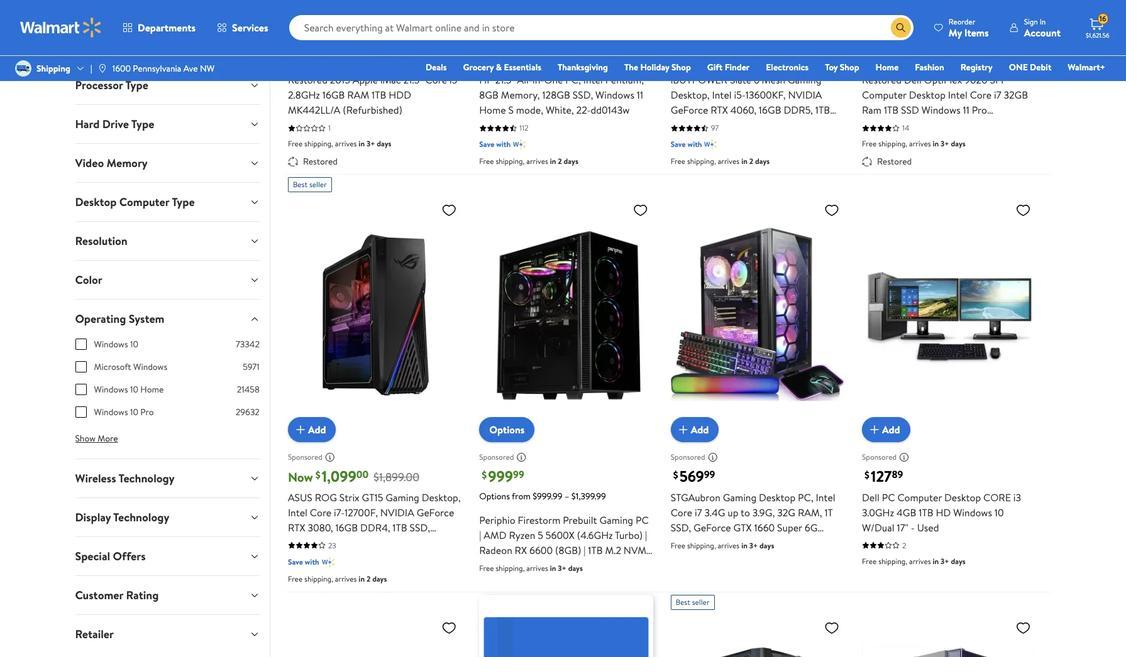 Task type: locate. For each thing, give the bounding box(es) containing it.
2 horizontal spatial save with
[[671, 139, 702, 150]]

restored inside restored dell optiplex 9020 sff computer desktop intel core i7 32gb ram 1tb ssd windows 11 pro (refurbished)
[[862, 73, 902, 87]]

1 horizontal spatial pc,
[[798, 491, 814, 505]]

pc
[[882, 491, 895, 505], [636, 514, 649, 527]]

bt left sound
[[693, 566, 705, 580]]

None checkbox
[[75, 339, 86, 351], [75, 362, 86, 373], [75, 407, 86, 419], [75, 339, 86, 351], [75, 362, 86, 373], [75, 407, 86, 419]]

save for 399
[[479, 139, 494, 150]]

1 horizontal spatial best
[[676, 597, 690, 608]]

pad,
[[818, 551, 837, 565]]

128gb
[[542, 88, 570, 102]]

shipping, down rx
[[496, 563, 525, 574]]

11 inside hp 21.5" all-in-one pc, intel pentium, 8gb memory, 128gb ssd, windows 11 home s mode, white, 22-dd0143w
[[637, 88, 643, 102]]

sponsored for 127
[[862, 452, 897, 463]]

1 horizontal spatial i7
[[994, 88, 1001, 102]]

0 horizontal spatial save with
[[288, 557, 319, 568]]

sign in to add to favorites list, stgaubron gaming pc diamond black,intel core i7 up to 3.8g,16g,1tb ssd,wifi,bt 5.0,radeon rx580 8g,rgb fan x 6,rgb keybaord&mouse&mouse pad,rgb bluetooth sound bar,rgb bluetooth gaming mic,w10h64 image
[[824, 621, 840, 636]]

16
[[1100, 13, 1106, 24]]

windows down 3080,
[[288, 536, 327, 550]]

11 down 9020
[[963, 103, 970, 117]]

$1,899.00
[[374, 469, 419, 485]]

1 vertical spatial pc,
[[798, 491, 814, 505]]

i7 inside stgaubron gaming desktop pc, intel core i7 3.4g up to 3.9g, 32g ram, 1t ssd, geforce gtx 1660 super 6g gddr6, 600m wifi, bt 5.0, rgb fan x 6, rgb keyboard&mouse&mouse pad, rgb bt sound bar, w10h64
[[695, 506, 702, 520]]

1 vertical spatial pro
[[140, 407, 154, 419]]

sponsored
[[288, 452, 322, 463], [479, 452, 514, 463], [671, 452, 705, 463], [862, 452, 897, 463]]

1 21.5" from the left
[[403, 73, 423, 87]]

255
[[871, 48, 895, 69]]

2 ad disclaimer and feedback for ingridsponsoredproducts image from the left
[[708, 453, 718, 463]]

 image left shipping
[[15, 60, 31, 77]]

grocery
[[463, 61, 494, 74]]

retailer tab
[[65, 616, 270, 654]]

w/dual
[[862, 521, 895, 535]]

gaming inside stgaubron gaming desktop pc, intel core i7 3.4g up to 3.9g, 32g ram, 1t ssd, geforce gtx 1660 super 6g gddr6, 600m wifi, bt 5.0, rgb fan x 6, rgb keyboard&mouse&mouse pad, rgb bt sound bar, w10h64
[[723, 491, 757, 505]]

0 vertical spatial nvme
[[671, 118, 699, 132]]

desktop, inside ibuypower slate 6 mesh gaming desktop, intel i5-13600kf, nvidia geforce rtx 4060, 16gb ddr5, 1tb nvme ssd, liquid cooled, rgb, windows 11 home 64-bit, slatemshi5n4602
[[671, 88, 710, 102]]

restored inside the restored 2015 apple imac 21.5" core i5 2.8ghz 16gb ram 1tb hdd mk442ll/a (refurbished)
[[288, 73, 328, 87]]

display technology button
[[65, 499, 270, 537]]

pc, up ram,
[[798, 491, 814, 505]]

sign in to add to favorites list, hp 22 all-in-one, 21.5" fhd display, intel celeron g4900t, 1tb hdd, 4gb ram, windows 10, white image
[[442, 621, 457, 636]]

display
[[75, 510, 111, 526]]

x
[[835, 536, 839, 550]]

4 sponsored from the left
[[862, 452, 897, 463]]

ibuypower
[[671, 73, 728, 87]]

1 horizontal spatial desktop,
[[671, 88, 710, 102]]

14
[[902, 123, 909, 133]]

intel inside stgaubron gaming desktop pc, intel core i7 3.4g up to 3.9g, 32g ram, 1t ssd, geforce gtx 1660 super 6g gddr6, 600m wifi, bt 5.0, rgb fan x 6, rgb keyboard&mouse&mouse pad, rgb bt sound bar, w10h64
[[816, 491, 835, 505]]

2 horizontal spatial with
[[688, 139, 702, 150]]

2 vertical spatial geforce
[[694, 521, 731, 535]]

bt inside periphio firestorm prebuilt gaming pc | amd ryzen 5 5600x (4.6ghz turbo) | radeon rx 6600 (8gb) | 1tb m.2 nvme ssd | 16gb ddr4 ram | windows 10 gaming desktop computer | wifi + bt
[[636, 574, 647, 588]]

cooled,
[[752, 118, 786, 132]]

0 vertical spatial best seller
[[293, 179, 327, 190]]

1 horizontal spatial ram
[[559, 559, 581, 573]]

home down liquid at the right of page
[[721, 133, 748, 147]]

desktop inside the desktop computer type dropdown button
[[75, 195, 117, 210]]

 image
[[15, 60, 31, 77], [97, 64, 107, 74]]

stgaubron gaming desktop pc, intel core i7 3.4g up to 3.9g, 32g ram, 1t ssd, geforce gtx 1660 super 6g gddr6, 600m wifi, bt 5.0, rgb fan x 6, rgb keyboard&mouse&mouse pad, rgb bt sound bar, w10h64 image
[[671, 198, 845, 432]]

home inside operating system group
[[140, 384, 164, 397]]

0 vertical spatial pc
[[882, 491, 895, 505]]

10 inside periphio firestorm prebuilt gaming pc | amd ryzen 5 5600x (4.6ghz turbo) | radeon rx 6600 (8gb) | 1tb m.2 nvme ssd | 16gb ddr4 ram | windows 10 gaming desktop computer | wifi + bt
[[629, 559, 639, 573]]

$ inside $ 289 98
[[290, 51, 295, 64]]

$ left 127
[[865, 468, 870, 482]]

$1,621.56
[[1086, 31, 1110, 40]]

desktop inside restored dell optiplex 9020 sff computer desktop intel core i7 32gb ram 1tb ssd windows 11 pro (refurbished)
[[909, 88, 946, 102]]

walmart plus image down 97 in the top of the page
[[705, 138, 717, 151]]

wireless technology tab
[[65, 460, 270, 498]]

1tb inside ibuypower slate 6 mesh gaming desktop, intel i5-13600kf, nvidia geforce rtx 4060, 16gb ddr5, 1tb nvme ssd, liquid cooled, rgb, windows 11 home 64-bit, slatemshi5n4602
[[815, 103, 830, 117]]

computer inside restored dell optiplex 9020 sff computer desktop intel core i7 32gb ram 1tb ssd windows 11 pro (refurbished)
[[862, 88, 907, 102]]

walmart plus image for 1,199
[[705, 138, 717, 151]]

3+ down the restored 2015 apple imac 21.5" core i5 2.8ghz 16gb ram 1tb hdd mk442ll/a (refurbished)
[[367, 138, 375, 149]]

3+ for 255
[[941, 138, 949, 149]]

127
[[871, 466, 892, 487]]

00 for 255
[[895, 50, 907, 64]]

intel left pentium,
[[583, 73, 603, 87]]

1 ad disclaimer and feedback for ingridsponsoredproducts image from the left
[[516, 453, 526, 463]]

0 horizontal spatial (refurbished)
[[343, 103, 402, 117]]

rtx inside ibuypower slate 6 mesh gaming desktop, intel i5-13600kf, nvidia geforce rtx 4060, 16gb ddr5, 1tb nvme ssd, liquid cooled, rgb, windows 11 home 64-bit, slatemshi5n4602
[[711, 103, 728, 117]]

periphio firestorm prebuilt gaming pc | amd ryzen 5 5600x (4.6ghz turbo) | radeon rx 6600 (8gb) | 1tb m.2 nvme ssd | 16gb ddr4 ram | windows 10 gaming desktop computer | wifi + bt image
[[479, 198, 653, 432]]

pro inside operating system group
[[140, 407, 154, 419]]

ad disclaimer and feedback for ingridsponsoredproducts image up 89
[[899, 453, 909, 463]]

0 vertical spatial i7
[[994, 88, 1001, 102]]

$ left the 999
[[482, 468, 487, 482]]

1 vertical spatial 11
[[963, 103, 970, 117]]

11 down pentium,
[[637, 88, 643, 102]]

pc up 3.0ghz
[[882, 491, 895, 505]]

0 vertical spatial pc,
[[565, 73, 581, 87]]

ibuypower slate 6 mesh gaming desktop, intel i5-13600kf, nvidia geforce rtx 4060, 16gb ddr5, 1tb nvme ssd, liquid cooled, rgb, windows 11 home 64-bit, slatemshi5n4602
[[671, 73, 830, 162]]

0 horizontal spatial best seller
[[293, 179, 327, 190]]

the
[[624, 61, 638, 74]]

$ for 999
[[482, 468, 487, 482]]

dell inside restored dell optiplex 9020 sff computer desktop intel core i7 32gb ram 1tb ssd windows 11 pro (refurbished)
[[904, 73, 922, 87]]

w10h64
[[756, 566, 793, 580]]

add to cart image for 255
[[867, 5, 882, 20]]

0 horizontal spatial shop
[[672, 61, 691, 74]]

10 for windows 10
[[130, 339, 138, 351]]

2 options link from the top
[[479, 417, 535, 443]]

gift finder link
[[702, 60, 755, 74]]

1tb down imac
[[372, 88, 386, 102]]

intel inside ibuypower slate 6 mesh gaming desktop, intel i5-13600kf, nvidia geforce rtx 4060, 16gb ddr5, 1tb nvme ssd, liquid cooled, rgb, windows 11 home 64-bit, slatemshi5n4602
[[712, 88, 732, 102]]

nvme left 97 in the top of the page
[[671, 118, 699, 132]]

ssd up '14'
[[901, 103, 919, 117]]

options link
[[479, 0, 535, 25], [479, 417, 535, 443]]

with
[[496, 139, 511, 150], [688, 139, 702, 150], [305, 557, 319, 568]]

nvme
[[671, 118, 699, 132], [624, 544, 652, 558]]

technology for wireless technology
[[118, 471, 175, 487]]

imac
[[380, 73, 401, 87]]

$999.99
[[533, 490, 562, 503]]

hard drive type tab
[[65, 105, 270, 144]]

free shipping, arrives in 3+ days for 127
[[862, 556, 966, 567]]

desktop inside periphio firestorm prebuilt gaming pc | amd ryzen 5 5600x (4.6ghz turbo) | radeon rx 6600 (8gb) | 1tb m.2 nvme ssd | 16gb ddr4 ram | windows 10 gaming desktop computer | wifi + bt
[[515, 574, 552, 588]]

1 horizontal spatial (refurbished)
[[862, 118, 922, 132]]

sign in to add to favorites list, asus rog strix gt15 gaming desktop, intel core i7-12700f, nvidia geforce rtx 3080, 16gb ddr4, 1tb ssd, windows 11, g15cf-wb786 image
[[442, 203, 457, 218]]

pro down windows 10 home
[[140, 407, 154, 419]]

desktop computer type tab
[[65, 183, 270, 222]]

walmart plus image
[[705, 138, 717, 151], [322, 556, 334, 569]]

stgaubron
[[671, 491, 721, 505]]

$ for 399
[[482, 51, 487, 64]]

1tb right 'ddr5,'
[[815, 103, 830, 117]]

intel down asus
[[288, 506, 307, 520]]

0 vertical spatial desktop,
[[671, 88, 710, 102]]

00 inside $ 255 00
[[895, 50, 907, 64]]

hard drive type button
[[65, 105, 270, 144]]

the holiday shop
[[624, 61, 691, 74]]

0 horizontal spatial bt
[[636, 574, 647, 588]]

free shipping, arrives in 2 days down '23'
[[288, 574, 387, 585]]

16gb inside ibuypower slate 6 mesh gaming desktop, intel i5-13600kf, nvidia geforce rtx 4060, 16gb ddr5, 1tb nvme ssd, liquid cooled, rgb, windows 11 home 64-bit, slatemshi5n4602
[[759, 103, 781, 117]]

3+ down hd
[[941, 556, 949, 567]]

items
[[965, 25, 989, 39]]

10 down microsoft windows
[[130, 384, 138, 397]]

add up $ 1,199 00 at the right of the page
[[691, 5, 709, 19]]

bt down 1660
[[763, 536, 774, 550]]

fan
[[817, 536, 832, 550]]

99 for 999
[[513, 468, 524, 482]]

00 inside $ 1,199 00
[[710, 50, 722, 64]]

technology
[[118, 471, 175, 487], [113, 510, 169, 526]]

1 99 from the left
[[513, 468, 524, 482]]

1 vertical spatial desktop,
[[422, 491, 461, 505]]

Walmart Site-Wide search field
[[289, 15, 914, 40]]

$ inside $ 1,199 00
[[673, 51, 678, 64]]

0 horizontal spatial ad disclaimer and feedback for ingridsponsoredproducts image
[[516, 453, 526, 463]]

1 horizontal spatial  image
[[97, 64, 107, 74]]

nvidia
[[788, 88, 822, 102], [380, 506, 414, 520]]

pc up turbo)
[[636, 514, 649, 527]]

sponsored up 569
[[671, 452, 705, 463]]

1600 pennsylvania ave nw
[[112, 62, 214, 75]]

walmart image
[[20, 18, 102, 38]]

$ left 289
[[290, 51, 295, 64]]

0 horizontal spatial pc
[[636, 514, 649, 527]]

1 horizontal spatial ssd
[[901, 103, 919, 117]]

1 horizontal spatial free shipping, arrives in 2 days
[[479, 156, 578, 167]]

(refurbished) inside restored dell optiplex 9020 sff computer desktop intel core i7 32gb ram 1tb ssd windows 11 pro (refurbished)
[[862, 118, 922, 132]]

1tb inside periphio firestorm prebuilt gaming pc | amd ryzen 5 5600x (4.6ghz turbo) | radeon rx 6600 (8gb) | 1tb m.2 nvme ssd | 16gb ddr4 ram | windows 10 gaming desktop computer | wifi + bt
[[588, 544, 603, 558]]

2 shop from the left
[[840, 61, 859, 74]]

gaming up to
[[723, 491, 757, 505]]

add to cart image up 569
[[676, 422, 691, 438]]

type right drive
[[131, 117, 154, 132]]

add to cart image up 127
[[867, 422, 882, 438]]

windows inside ibuypower slate 6 mesh gaming desktop, intel i5-13600kf, nvidia geforce rtx 4060, 16gb ddr5, 1tb nvme ssd, liquid cooled, rgb, windows 11 home 64-bit, slatemshi5n4602
[[671, 133, 710, 147]]

0 horizontal spatial ram
[[347, 88, 369, 102]]

computer up the 4gb
[[898, 491, 942, 505]]

0 horizontal spatial ssd
[[479, 559, 498, 573]]

nvidia up 'ddr5,'
[[788, 88, 822, 102]]

sponsored up now
[[288, 452, 322, 463]]

1 vertical spatial nvidia
[[380, 506, 414, 520]]

$ inside $ 569 99
[[673, 468, 678, 482]]

add
[[308, 5, 326, 19], [691, 5, 709, 19], [882, 5, 900, 19], [308, 423, 326, 437], [691, 423, 709, 437], [882, 423, 900, 437]]

arrives down 6600 in the bottom left of the page
[[526, 563, 548, 574]]

|
[[90, 62, 92, 75], [479, 529, 481, 543], [645, 529, 647, 543], [584, 544, 586, 558], [500, 559, 502, 573], [584, 559, 586, 573], [601, 574, 603, 588]]

core left i5
[[425, 73, 447, 87]]

computer down (8gb)
[[554, 574, 599, 588]]

0 horizontal spatial walmart plus image
[[322, 556, 334, 569]]

turbo)
[[615, 529, 643, 543]]

00 for 399
[[513, 50, 525, 64]]

0 vertical spatial 11
[[637, 88, 643, 102]]

free shipping, arrives in 3+ days down gtx
[[671, 541, 774, 551]]

 image for shipping
[[15, 60, 31, 77]]

0 vertical spatial seller
[[309, 179, 327, 190]]

computer inside dropdown button
[[119, 195, 169, 210]]

desktop up hd
[[945, 491, 981, 505]]

gift finder
[[707, 61, 750, 74]]

shipping, down 17"
[[879, 556, 907, 567]]

1 horizontal spatial walmart plus image
[[705, 138, 717, 151]]

add button
[[288, 0, 336, 25], [671, 0, 719, 25], [862, 0, 910, 25], [288, 417, 336, 443], [671, 417, 719, 443], [862, 417, 910, 443]]

$ inside now $ 1,099 00 $1,899.00 asus rog strix gt15 gaming desktop, intel core i7-12700f, nvidia geforce rtx 3080, 16gb ddr4, 1tb ssd, windows 11, g15cf-wb786
[[315, 468, 320, 482]]

days down dell pc computer desktop core i3 3.0ghz 4gb 1tb hd windows 10 w/dual 17" - used
[[951, 556, 966, 567]]

0 horizontal spatial pc,
[[565, 73, 581, 87]]

technology inside display technology dropdown button
[[113, 510, 169, 526]]

grocery & essentials
[[463, 61, 541, 74]]

nvidia inside ibuypower slate 6 mesh gaming desktop, intel i5-13600kf, nvidia geforce rtx 4060, 16gb ddr5, 1tb nvme ssd, liquid cooled, rgb, windows 11 home 64-bit, slatemshi5n4602
[[788, 88, 822, 102]]

ram
[[347, 88, 369, 102], [559, 559, 581, 573]]

stgaubron gaming pc,intel core i7 3.4g up to 3.9g,32g,1tb ssd,wifi,bt 5.0,geforce rtx 3060 12g gddr6,rgb fan x 6,rgb keybaord&mouse&mouse pad,rgb bluetooth sound bar,rgb bluetooth gaming mic,w10h64 image
[[862, 615, 1036, 658]]

options down the 999
[[479, 490, 510, 503]]

desktop up the 32g
[[759, 491, 796, 505]]

shipping, right 6,
[[687, 541, 716, 551]]

free shipping, arrives in 3+ days down 6600 in the bottom left of the page
[[479, 563, 583, 574]]

1tb right ram
[[884, 103, 899, 117]]

free shipping, arrives in 3+ days down -
[[862, 556, 966, 567]]

0 horizontal spatial nvme
[[624, 544, 652, 558]]

| right (8gb)
[[584, 544, 586, 558]]

1 ad disclaimer and feedback for ingridsponsoredproducts image from the left
[[325, 453, 335, 463]]

0 vertical spatial walmart plus image
[[705, 138, 717, 151]]

none checkbox inside operating system group
[[75, 385, 86, 396]]

99 inside $ 999 99
[[513, 468, 524, 482]]

1 vertical spatial geforce
[[417, 506, 454, 520]]

1 vertical spatial walmart plus image
[[322, 556, 334, 569]]

i7 down stgaubron
[[695, 506, 702, 520]]

1tb inside restored dell optiplex 9020 sff computer desktop intel core i7 32gb ram 1tb ssd windows 11 pro (refurbished)
[[884, 103, 899, 117]]

restored up 2.8ghz
[[288, 73, 328, 87]]

0 vertical spatial options link
[[479, 0, 535, 25]]

computer inside periphio firestorm prebuilt gaming pc | amd ryzen 5 5600x (4.6ghz turbo) | radeon rx 6600 (8gb) | 1tb m.2 nvme ssd | 16gb ddr4 ram | windows 10 gaming desktop computer | wifi + bt
[[554, 574, 599, 588]]

1 horizontal spatial shop
[[840, 61, 859, 74]]

0 horizontal spatial rtx
[[288, 521, 305, 535]]

1 horizontal spatial 99
[[704, 468, 715, 482]]

1tb inside the restored 2015 apple imac 21.5" core i5 2.8ghz 16gb ram 1tb hdd mk442ll/a (refurbished)
[[372, 88, 386, 102]]

in
[[1040, 16, 1046, 27]]

add up 89
[[882, 423, 900, 437]]

999
[[488, 466, 513, 487]]

21458
[[237, 384, 260, 397]]

1 vertical spatial i7
[[695, 506, 702, 520]]

0 horizontal spatial 21.5"
[[403, 73, 423, 87]]

1 horizontal spatial seller
[[692, 597, 710, 608]]

1 horizontal spatial nvidia
[[788, 88, 822, 102]]

2 vertical spatial type
[[172, 195, 195, 210]]

0 horizontal spatial free shipping, arrives in 2 days
[[288, 574, 387, 585]]

pro inside restored dell optiplex 9020 sff computer desktop intel core i7 32gb ram 1tb ssd windows 11 pro (refurbished)
[[972, 103, 987, 117]]

offers
[[113, 549, 146, 565]]

1 horizontal spatial nvme
[[671, 118, 699, 132]]

sign in to add to favorites list, dell pc computer desktop core i3 3.0ghz 4gb 1tb hd windows 10 w/dual 17" - used image
[[1016, 203, 1031, 218]]

1 vertical spatial pc
[[636, 514, 649, 527]]

technology up display technology dropdown button at bottom left
[[118, 471, 175, 487]]

16gb inside now $ 1,099 00 $1,899.00 asus rog strix gt15 gaming desktop, intel core i7-12700f, nvidia geforce rtx 3080, 16gb ddr4, 1tb ssd, windows 11, g15cf-wb786
[[335, 521, 358, 535]]

free shipping, arrives in 2 days down walmart plus image
[[479, 156, 578, 167]]

geforce down ibuypower
[[671, 103, 708, 117]]

pc, right 'one'
[[565, 73, 581, 87]]

pc, inside hp 21.5" all-in-one pc, intel pentium, 8gb memory, 128gb ssd, windows 11 home s mode, white, 22-dd0143w
[[565, 73, 581, 87]]

dell inside dell pc computer desktop core i3 3.0ghz 4gb 1tb hd windows 10 w/dual 17" - used
[[862, 491, 880, 505]]

2 horizontal spatial free shipping, arrives in 2 days
[[671, 156, 770, 167]]

snow white image
[[572, 32, 587, 47]]

geforce inside ibuypower slate 6 mesh gaming desktop, intel i5-13600kf, nvidia geforce rtx 4060, 16gb ddr5, 1tb nvme ssd, liquid cooled, rgb, windows 11 home 64-bit, slatemshi5n4602
[[671, 103, 708, 117]]

0 vertical spatial technology
[[118, 471, 175, 487]]

search icon image
[[896, 23, 906, 33]]

in
[[359, 138, 365, 149], [933, 138, 939, 149], [550, 156, 556, 167], [741, 156, 748, 167], [741, 541, 748, 551], [933, 556, 939, 567], [550, 563, 556, 574], [359, 574, 365, 585]]

569
[[680, 466, 704, 487]]

asus rog strix gt15 gaming desktop, intel core i7-12700f, nvidia geforce rtx 3080, 16gb ddr4, 1tb ssd, windows 11, g15cf-wb786 image
[[288, 198, 462, 432]]

liquid
[[724, 118, 750, 132]]

0 vertical spatial rtx
[[711, 103, 728, 117]]

technology inside the wireless technology dropdown button
[[118, 471, 175, 487]]

2 sponsored from the left
[[479, 452, 514, 463]]

days
[[377, 138, 391, 149], [951, 138, 966, 149], [564, 156, 578, 167], [755, 156, 770, 167], [760, 541, 774, 551], [951, 556, 966, 567], [568, 563, 583, 574], [372, 574, 387, 585]]

apple
[[353, 73, 378, 87]]

3+ down restored dell optiplex 9020 sff computer desktop intel core i7 32gb ram 1tb ssd windows 11 pro (refurbished)
[[941, 138, 949, 149]]

sign in to add to favorites list, stgaubron gaming desktop pc, intel core i7 3.4g up to 3.9g, 32g ram, 1t ssd, geforce gtx 1660 super 6g gddr6, 600m wifi, bt 5.0, rgb fan x 6, rgb keyboard&mouse&mouse pad, rgb bt sound bar, w10h64 image
[[824, 203, 840, 218]]

1 horizontal spatial 11
[[712, 133, 719, 147]]

0 vertical spatial dell
[[904, 73, 922, 87]]

0 vertical spatial geforce
[[671, 103, 708, 117]]

None checkbox
[[75, 385, 86, 396]]

windows up slatemshi5n4602
[[671, 133, 710, 147]]

intel left i5-
[[712, 88, 732, 102]]

2 vertical spatial 11
[[712, 133, 719, 147]]

shop
[[672, 61, 691, 74], [840, 61, 859, 74]]

1 vertical spatial type
[[131, 117, 154, 132]]

| left amd
[[479, 529, 481, 543]]

1 horizontal spatial save with
[[479, 139, 511, 150]]

(refurbished)
[[343, 103, 402, 117], [862, 118, 922, 132]]

customer
[[75, 588, 123, 604]]

geforce
[[671, 103, 708, 117], [417, 506, 454, 520], [694, 521, 731, 535]]

0 horizontal spatial desktop,
[[422, 491, 461, 505]]

$1,399.99
[[571, 490, 606, 503]]

days down 64-
[[755, 156, 770, 167]]

pro down 9020
[[972, 103, 987, 117]]

0 vertical spatial (refurbished)
[[343, 103, 402, 117]]

operating system group
[[75, 339, 260, 429]]

mesh
[[762, 73, 785, 87]]

13600kf,
[[746, 88, 786, 102]]

0 horizontal spatial 99
[[513, 468, 524, 482]]

0 horizontal spatial nvidia
[[380, 506, 414, 520]]

free shipping, arrives in 3+ days for 255
[[862, 138, 966, 149]]

1 vertical spatial options link
[[479, 417, 535, 443]]

video memory
[[75, 156, 148, 171]]

0 vertical spatial ssd
[[901, 103, 919, 117]]

desktop inside stgaubron gaming desktop pc, intel core i7 3.4g up to 3.9g, 32g ram, 1t ssd, geforce gtx 1660 super 6g gddr6, 600m wifi, bt 5.0, rgb fan x 6, rgb keyboard&mouse&mouse pad, rgb bt sound bar, w10h64
[[759, 491, 796, 505]]

sign in to add to favorites list, stgaubron gaming pc,intel core i7 3.4g up to 3.9g,32g,1tb ssd,wifi,bt 5.0,geforce rtx 3060 12g gddr6,rgb fan x 6,rgb keybaord&mouse&mouse pad,rgb bluetooth sound bar,rgb bluetooth gaming mic,w10h64 image
[[1016, 621, 1031, 636]]

1 horizontal spatial pc
[[882, 491, 895, 505]]

rtx inside now $ 1,099 00 $1,899.00 asus rog strix gt15 gaming desktop, intel core i7-12700f, nvidia geforce rtx 3080, 16gb ddr4, 1tb ssd, windows 11, g15cf-wb786
[[288, 521, 305, 535]]

2 down white,
[[558, 156, 562, 167]]

$ for 289
[[290, 51, 295, 64]]

1,099
[[322, 466, 356, 487]]

gaming inside ibuypower slate 6 mesh gaming desktop, intel i5-13600kf, nvidia geforce rtx 4060, 16gb ddr5, 1tb nvme ssd, liquid cooled, rgb, windows 11 home 64-bit, slatemshi5n4602
[[788, 73, 821, 87]]

1tb up used
[[919, 506, 934, 520]]

0 horizontal spatial seller
[[309, 179, 327, 190]]

99 up from
[[513, 468, 524, 482]]

10 for windows 10 pro
[[130, 407, 138, 419]]

2 horizontal spatial save
[[671, 139, 686, 150]]

walmart plus image for $1,899.00
[[322, 556, 334, 569]]

technology for display technology
[[113, 510, 169, 526]]

ad disclaimer and feedback for ingridsponsoredproducts image
[[516, 453, 526, 463], [708, 453, 718, 463]]

m.2
[[605, 544, 621, 558]]

ram inside the restored 2015 apple imac 21.5" core i5 2.8ghz 16gb ram 1tb hdd mk442ll/a (refurbished)
[[347, 88, 369, 102]]

$ inside $ 127 89
[[865, 468, 870, 482]]

add to cart image
[[293, 5, 308, 20], [867, 5, 882, 20], [293, 422, 308, 438], [676, 422, 691, 438], [867, 422, 882, 438]]

1 vertical spatial (refurbished)
[[862, 118, 922, 132]]

4gb
[[897, 506, 916, 520]]

rgb
[[794, 536, 814, 550], [681, 551, 701, 565], [671, 566, 691, 580]]

2015
[[330, 73, 350, 87]]

11,
[[329, 536, 338, 550]]

2 horizontal spatial 11
[[963, 103, 970, 117]]

electronics link
[[760, 60, 814, 74]]

$ inside $ 999 99
[[482, 468, 487, 482]]

99 inside $ 569 99
[[704, 468, 715, 482]]

shipping, down 1
[[304, 138, 333, 149]]

core
[[425, 73, 447, 87], [970, 88, 992, 102], [310, 506, 332, 520], [671, 506, 692, 520]]

0 horizontal spatial  image
[[15, 60, 31, 77]]

restored dell optiplex 9020 sff computer desktop intel core i7 32gb ram 1tb ssd windows 11 pro (refurbished) image
[[862, 0, 1036, 15]]

home inside hp 21.5" all-in-one pc, intel pentium, 8gb memory, 128gb ssd, windows 11 home s mode, white, 22-dd0143w
[[479, 103, 506, 117]]

add to cart image up the "255"
[[867, 5, 882, 20]]

0 vertical spatial options
[[489, 5, 525, 19]]

0 horizontal spatial pro
[[140, 407, 154, 419]]

free
[[288, 138, 303, 149], [862, 138, 877, 149], [479, 156, 494, 167], [671, 156, 685, 167], [671, 541, 685, 551], [862, 556, 877, 567], [479, 563, 494, 574], [288, 574, 303, 585]]

00 inside $ 399 00
[[513, 50, 525, 64]]

desktop up resolution
[[75, 195, 117, 210]]

rgb down 6,
[[671, 566, 691, 580]]

1 vertical spatial nvme
[[624, 544, 652, 558]]

ssd, left liquid at the right of page
[[701, 118, 722, 132]]

windows inside hp 21.5" all-in-one pc, intel pentium, 8gb memory, 128gb ssd, windows 11 home s mode, white, 22-dd0143w
[[596, 88, 634, 102]]

5.0,
[[776, 536, 792, 550]]

0 vertical spatial nvidia
[[788, 88, 822, 102]]

color tab
[[65, 261, 270, 300]]

dell pc computer desktop core i3 3.0ghz 4gb 1tb hd windows 10 w/dual 17" - used image
[[862, 198, 1036, 432]]

0 vertical spatial rgb
[[794, 536, 814, 550]]

0 horizontal spatial i7
[[695, 506, 702, 520]]

3 sponsored from the left
[[671, 452, 705, 463]]

geforce down $1,899.00
[[417, 506, 454, 520]]

2 for $1,899.00
[[367, 574, 371, 585]]

3+ for 999
[[558, 563, 566, 574]]

1 horizontal spatial dell
[[904, 73, 922, 87]]

restored down '14'
[[877, 155, 912, 168]]

walmart plus image down '23'
[[322, 556, 334, 569]]

hp 22 all-in-one, 21.5" fhd display, intel celeron g4900t, 1tb hdd, 4gb ram, windows 10, white image
[[288, 615, 462, 658]]

toy
[[825, 61, 838, 74]]

ssd inside periphio firestorm prebuilt gaming pc | amd ryzen 5 5600x (4.6ghz turbo) | radeon rx 6600 (8gb) | 1tb m.2 nvme ssd | 16gb ddr4 ram | windows 10 gaming desktop computer | wifi + bt
[[479, 559, 498, 573]]

core down 9020
[[970, 88, 992, 102]]

core inside restored dell optiplex 9020 sff computer desktop intel core i7 32gb ram 1tb ssd windows 11 pro (refurbished)
[[970, 88, 992, 102]]

rgb,
[[789, 118, 811, 132]]

core up 3080,
[[310, 506, 332, 520]]

$ 569 99
[[673, 466, 715, 487]]

type inside tab
[[131, 117, 154, 132]]

$ 255 00
[[865, 48, 907, 69]]

free shipping, arrives in 2 days for 1,199
[[671, 156, 770, 167]]

0 vertical spatial pro
[[972, 103, 987, 117]]

(8gb)
[[555, 544, 581, 558]]

one
[[1009, 61, 1028, 74]]

stgaubron gaming pc diamond black,intel core i7 up to 3.8g,16g,1tb ssd,wifi,bt 5.0,radeon rx580 8g,rgb fan x 6,rgb keybaord&mouse&mouse pad,rgb bluetooth sound bar,rgb bluetooth gaming mic,w10h64 image
[[671, 615, 845, 658]]

6600
[[529, 544, 553, 558]]

resolution tab
[[65, 222, 270, 261]]

0 horizontal spatial best
[[293, 179, 308, 190]]

rgb down gddr6,
[[681, 551, 701, 565]]

customer rating
[[75, 588, 159, 604]]

3+ down (8gb)
[[558, 563, 566, 574]]

rtx left 3080,
[[288, 521, 305, 535]]

10 for windows 10 home
[[130, 384, 138, 397]]

intel inside now $ 1,099 00 $1,899.00 asus rog strix gt15 gaming desktop, intel core i7-12700f, nvidia geforce rtx 3080, 16gb ddr4, 1tb ssd, windows 11, g15cf-wb786
[[288, 506, 307, 520]]

sign in to add to favorites list, periphio firestorm prebuilt gaming pc | amd ryzen 5 5600x (4.6ghz turbo) | radeon rx 6600 (8gb) | 1tb m.2 nvme ssd | 16gb ddr4 ram | windows 10 gaming desktop computer | wifi + bt image
[[633, 203, 648, 218]]

add button up $ 255 00
[[862, 0, 910, 25]]

keyboard&mouse&mouse
[[704, 551, 816, 565]]

desktop inside dell pc computer desktop core i3 3.0ghz 4gb 1tb hd windows 10 w/dual 17" - used
[[945, 491, 981, 505]]

1 horizontal spatial ad disclaimer and feedback for ingridsponsoredproducts image
[[899, 453, 909, 463]]

days down restored dell optiplex 9020 sff computer desktop intel core i7 32gb ram 1tb ssd windows 11 pro (refurbished)
[[951, 138, 966, 149]]

2 21.5" from the left
[[495, 73, 515, 87]]

10
[[130, 339, 138, 351], [130, 384, 138, 397], [130, 407, 138, 419], [995, 506, 1004, 520], [629, 559, 639, 573]]

deals
[[426, 61, 447, 74]]

1 vertical spatial ssd
[[479, 559, 498, 573]]

wireless
[[75, 471, 116, 487]]

1 vertical spatial rtx
[[288, 521, 305, 535]]

ad disclaimer and feedback for ingridsponsoredproducts image up $ 569 99
[[708, 453, 718, 463]]

1 vertical spatial best seller
[[676, 597, 710, 608]]

$
[[290, 51, 295, 64], [482, 51, 487, 64], [673, 51, 678, 64], [865, 51, 870, 64], [315, 468, 320, 482], [482, 468, 487, 482], [673, 468, 678, 482], [865, 468, 870, 482]]

2 99 from the left
[[704, 468, 715, 482]]

ad disclaimer and feedback for ingridsponsoredproducts image
[[325, 453, 335, 463], [899, 453, 909, 463]]

11 inside ibuypower slate 6 mesh gaming desktop, intel i5-13600kf, nvidia geforce rtx 4060, 16gb ddr5, 1tb nvme ssd, liquid cooled, rgb, windows 11 home 64-bit, slatemshi5n4602
[[712, 133, 719, 147]]

$ inside $ 399 00
[[482, 51, 487, 64]]

00 inside now $ 1,099 00 $1,899.00 asus rog strix gt15 gaming desktop, intel core i7-12700f, nvidia geforce rtx 3080, 16gb ddr4, 1tb ssd, windows 11, g15cf-wb786
[[356, 468, 369, 482]]

1 horizontal spatial ad disclaimer and feedback for ingridsponsoredproducts image
[[708, 453, 718, 463]]

$ inside $ 255 00
[[865, 51, 870, 64]]

1t
[[825, 506, 833, 520]]

slatemshi5n4602
[[671, 149, 749, 162]]

geforce down 3.4g
[[694, 521, 731, 535]]

2 for 1,199
[[749, 156, 753, 167]]

1 horizontal spatial 21.5"
[[495, 73, 515, 87]]

 image up processor
[[97, 64, 107, 74]]



Task type: describe. For each thing, give the bounding box(es) containing it.
strix
[[339, 491, 359, 505]]

desktop computer type button
[[65, 183, 270, 222]]

microsoft windows
[[94, 361, 167, 374]]

core
[[984, 491, 1011, 505]]

arrives down 112
[[526, 156, 548, 167]]

special offers button
[[65, 538, 270, 576]]

16gb inside the restored 2015 apple imac 21.5" core i5 2.8ghz 16gb ram 1tb hdd mk442ll/a (refurbished)
[[322, 88, 345, 102]]

operating system tab
[[65, 300, 270, 339]]

arrives down gtx
[[718, 541, 740, 551]]

show more
[[75, 433, 118, 446]]

my
[[949, 25, 962, 39]]

microsoft
[[94, 361, 131, 374]]

windows 10
[[94, 339, 138, 351]]

desktop, inside now $ 1,099 00 $1,899.00 asus rog strix gt15 gaming desktop, intel core i7-12700f, nvidia geforce rtx 3080, 16gb ddr4, 1tb ssd, windows 11, g15cf-wb786
[[422, 491, 461, 505]]

pc, inside stgaubron gaming desktop pc, intel core i7 3.4g up to 3.9g, 32g ram, 1t ssd, geforce gtx 1660 super 6g gddr6, 600m wifi, bt 5.0, rgb fan x 6, rgb keyboard&mouse&mouse pad, rgb bt sound bar, w10h64
[[798, 491, 814, 505]]

16gb inside periphio firestorm prebuilt gaming pc | amd ryzen 5 5600x (4.6ghz turbo) | radeon rx 6600 (8gb) | 1tb m.2 nvme ssd | 16gb ddr4 ram | windows 10 gaming desktop computer | wifi + bt
[[504, 559, 527, 573]]

sign in account
[[1024, 16, 1061, 39]]

add up now
[[308, 423, 326, 437]]

9020
[[965, 73, 988, 87]]

2.8ghz
[[288, 88, 320, 102]]

1 horizontal spatial bt
[[693, 566, 705, 580]]

in down white,
[[550, 156, 556, 167]]

0 horizontal spatial with
[[305, 557, 319, 568]]

1 vertical spatial seller
[[692, 597, 710, 608]]

processor type button
[[65, 66, 270, 105]]

ddr4
[[529, 559, 557, 573]]

prebuilt
[[563, 514, 597, 527]]

arrives down '14'
[[909, 138, 931, 149]]

$ for 255
[[865, 51, 870, 64]]

hdd
[[389, 88, 411, 102]]

resolution button
[[65, 222, 270, 261]]

ram inside periphio firestorm prebuilt gaming pc | amd ryzen 5 5600x (4.6ghz turbo) | radeon rx 6600 (8gb) | 1tb m.2 nvme ssd | 16gb ddr4 ram | windows 10 gaming desktop computer | wifi + bt
[[559, 559, 581, 573]]

super
[[777, 521, 802, 535]]

show more button
[[65, 429, 128, 449]]

color button
[[65, 261, 270, 300]]

gaming inside now $ 1,099 00 $1,899.00 asus rog strix gt15 gaming desktop, intel core i7-12700f, nvidia geforce rtx 3080, 16gb ddr4, 1tb ssd, windows 11, g15cf-wb786
[[386, 491, 419, 505]]

radeon
[[479, 544, 512, 558]]

1 options link from the top
[[479, 0, 535, 25]]

ssd inside restored dell optiplex 9020 sff computer desktop intel core i7 32gb ram 1tb ssd windows 11 pro (refurbished)
[[901, 103, 919, 117]]

$ 399 00
[[482, 48, 525, 69]]

$ 127 89
[[865, 466, 903, 487]]

ad disclaimer and feedback for ingridsponsoredproducts image for 999
[[516, 453, 526, 463]]

1tb inside dell pc computer desktop core i3 3.0ghz 4gb 1tb hd windows 10 w/dual 17" - used
[[919, 506, 934, 520]]

add to cart image up 289
[[293, 5, 308, 20]]

shipping, down 97 in the top of the page
[[687, 156, 716, 167]]

3+ down gtx
[[749, 541, 758, 551]]

add to cart image
[[676, 5, 691, 20]]

3.4g
[[705, 506, 725, 520]]

21.5" inside hp 21.5" all-in-one pc, intel pentium, 8gb memory, 128gb ssd, windows 11 home s mode, white, 22-dd0143w
[[495, 73, 515, 87]]

2 down 17"
[[902, 541, 906, 551]]

dd0143w
[[591, 103, 630, 117]]

add button up $ 569 99
[[671, 417, 719, 443]]

geforce inside now $ 1,099 00 $1,899.00 asus rog strix gt15 gaming desktop, intel core i7-12700f, nvidia geforce rtx 3080, 16gb ddr4, 1tb ssd, windows 11, g15cf-wb786
[[417, 506, 454, 520]]

intel inside hp 21.5" all-in-one pc, intel pentium, 8gb memory, 128gb ssd, windows 11 home s mode, white, 22-dd0143w
[[583, 73, 603, 87]]

reorder my items
[[949, 16, 989, 39]]

ad disclaimer and feedback for ingridsponsoredproducts image for 569
[[708, 453, 718, 463]]

days down the restored 2015 apple imac 21.5" core i5 2.8ghz 16gb ram 1tb hdd mk442ll/a (refurbished)
[[377, 138, 391, 149]]

sff
[[990, 73, 1007, 87]]

home down search icon
[[876, 61, 899, 74]]

Search search field
[[289, 15, 914, 40]]

1 horizontal spatial best seller
[[676, 597, 710, 608]]

thanksgiving
[[558, 61, 608, 74]]

| left the wifi
[[601, 574, 603, 588]]

wireless technology
[[75, 471, 175, 487]]

in down the restored 2015 apple imac 21.5" core i5 2.8ghz 16gb ram 1tb hdd mk442ll/a (refurbished)
[[359, 138, 365, 149]]

with for 399
[[496, 139, 511, 150]]

nvme inside ibuypower slate 6 mesh gaming desktop, intel i5-13600kf, nvidia geforce rtx 4060, 16gb ddr5, 1tb nvme ssd, liquid cooled, rgb, windows 11 home 64-bit, slatemshi5n4602
[[671, 118, 699, 132]]

in down used
[[933, 556, 939, 567]]

add up search icon
[[882, 5, 900, 19]]

in down 6600 in the bottom left of the page
[[550, 563, 556, 574]]

days down (8gb)
[[568, 563, 583, 574]]

| down (4.6ghz
[[584, 559, 586, 573]]

nvidia inside now $ 1,099 00 $1,899.00 asus rog strix gt15 gaming desktop, intel core i7-12700f, nvidia geforce rtx 3080, 16gb ddr4, 1tb ssd, windows 11, g15cf-wb786
[[380, 506, 414, 520]]

video memory tab
[[65, 144, 270, 183]]

arrives down -
[[909, 556, 931, 567]]

days down wb786 on the left of page
[[372, 574, 387, 585]]

6g
[[805, 521, 818, 535]]

free shipping, arrives in 3+ days for 289
[[288, 138, 391, 149]]

processor
[[75, 78, 123, 93]]

one
[[544, 73, 563, 87]]

geforce inside stgaubron gaming desktop pc, intel core i7 3.4g up to 3.9g, 32g ram, 1t ssd, geforce gtx 1660 super 6g gddr6, 600m wifi, bt 5.0, rgb fan x 6, rgb keyboard&mouse&mouse pad, rgb bt sound bar, w10h64
[[694, 521, 731, 535]]

with for 1,199
[[688, 139, 702, 150]]

i7 inside restored dell optiplex 9020 sff computer desktop intel core i7 32gb ram 1tb ssd windows 11 pro (refurbished)
[[994, 88, 1001, 102]]

hd
[[936, 506, 951, 520]]

type for computer
[[172, 195, 195, 210]]

gt15
[[362, 491, 383, 505]]

core inside now $ 1,099 00 $1,899.00 asus rog strix gt15 gaming desktop, intel core i7-12700f, nvidia geforce rtx 3080, 16gb ddr4, 1tb ssd, windows 11, g15cf-wb786
[[310, 506, 332, 520]]

in-
[[533, 73, 544, 87]]

4060,
[[731, 103, 756, 117]]

add button up now
[[288, 417, 336, 443]]

shipping, down '23'
[[304, 574, 333, 585]]

walmart plus image
[[513, 138, 526, 151]]

ssd, inside hp 21.5" all-in-one pc, intel pentium, 8gb memory, 128gb ssd, windows 11 home s mode, white, 22-dd0143w
[[573, 88, 593, 102]]

nvme inside periphio firestorm prebuilt gaming pc | amd ryzen 5 5600x (4.6ghz turbo) | radeon rx 6600 (8gb) | 1tb m.2 nvme ssd | 16gb ddr4 ram | windows 10 gaming desktop computer | wifi + bt
[[624, 544, 652, 558]]

ssd, inside stgaubron gaming desktop pc, intel core i7 3.4g up to 3.9g, 32g ram, 1t ssd, geforce gtx 1660 super 6g gddr6, 600m wifi, bt 5.0, rgb fan x 6, rgb keyboard&mouse&mouse pad, rgb bt sound bar, w10h64
[[671, 521, 691, 535]]

6
[[754, 73, 760, 87]]

deals link
[[420, 60, 452, 74]]

gaming down radeon
[[479, 574, 513, 588]]

processor type tab
[[65, 66, 270, 105]]

1 vertical spatial rgb
[[681, 551, 701, 565]]

home inside ibuypower slate 6 mesh gaming desktop, intel i5-13600kf, nvidia geforce rtx 4060, 16gb ddr5, 1tb nvme ssd, liquid cooled, rgb, windows 11 home 64-bit, slatemshi5n4602
[[721, 133, 748, 147]]

windows inside dell pc computer desktop core i3 3.0ghz 4gb 1tb hd windows 10 w/dual 17" - used
[[953, 506, 992, 520]]

retailer
[[75, 627, 114, 643]]

23
[[328, 541, 336, 551]]

wb786
[[373, 536, 404, 550]]

days left 5.0,
[[760, 541, 774, 551]]

11 inside restored dell optiplex 9020 sff computer desktop intel core i7 32gb ram 1tb ssd windows 11 pro (refurbished)
[[963, 103, 970, 117]]

add to cart image for 569
[[676, 422, 691, 438]]

windows 10 pro
[[94, 407, 154, 419]]

intel inside restored dell optiplex 9020 sff computer desktop intel core i7 32gb ram 1tb ssd windows 11 pro (refurbished)
[[948, 88, 968, 102]]

10 inside dell pc computer desktop core i3 3.0ghz 4gb 1tb hd windows 10 w/dual 17" - used
[[995, 506, 1004, 520]]

| down radeon
[[500, 559, 502, 573]]

restored down 1
[[303, 155, 338, 168]]

computer inside dell pc computer desktop core i3 3.0ghz 4gb 1tb hd windows 10 w/dual 17" - used
[[898, 491, 942, 505]]

desktop computer type
[[75, 195, 195, 210]]

ram
[[862, 103, 882, 117]]

stgaubron gaming desktop pc, intel core i7 3.4g up to 3.9g, 32g ram, 1t ssd, geforce gtx 1660 super 6g gddr6, 600m wifi, bt 5.0, rgb fan x 6, rgb keyboard&mouse&mouse pad, rgb bt sound bar, w10h64
[[671, 491, 839, 580]]

2 vertical spatial options
[[479, 490, 510, 503]]

pennsylvania
[[133, 62, 181, 75]]

2 for 399
[[558, 156, 562, 167]]

$ for 1,199
[[673, 51, 678, 64]]

save for 1,199
[[671, 139, 686, 150]]

 image for 1600 pennsylvania ave nw
[[97, 64, 107, 74]]

shipping, down walmart plus image
[[496, 156, 525, 167]]

memory,
[[501, 88, 540, 102]]

$ 1,199 00
[[673, 48, 722, 69]]

&
[[496, 61, 502, 74]]

1tb inside now $ 1,099 00 $1,899.00 asus rog strix gt15 gaming desktop, intel core i7-12700f, nvidia geforce rtx 3080, 16gb ddr4, 1tb ssd, windows 11, g15cf-wb786
[[393, 521, 407, 535]]

ssd, inside ibuypower slate 6 mesh gaming desktop, intel i5-13600kf, nvidia geforce rtx 4060, 16gb ddr5, 1tb nvme ssd, liquid cooled, rgb, windows 11 home 64-bit, slatemshi5n4602
[[701, 118, 722, 132]]

99 for 569
[[704, 468, 715, 482]]

special
[[75, 549, 110, 565]]

$ for 127
[[865, 468, 870, 482]]

rog
[[315, 491, 337, 505]]

32g
[[777, 506, 796, 520]]

sign
[[1024, 16, 1038, 27]]

g15cf-
[[341, 536, 373, 550]]

64-
[[750, 133, 766, 147]]

debit
[[1030, 61, 1052, 74]]

-
[[911, 521, 915, 535]]

core inside the restored 2015 apple imac 21.5" core i5 2.8ghz 16gb ram 1tb hdd mk442ll/a (refurbished)
[[425, 73, 447, 87]]

save with for 1,199
[[671, 139, 702, 150]]

core inside stgaubron gaming desktop pc, intel core i7 3.4g up to 3.9g, 32g ram, 1t ssd, geforce gtx 1660 super 6g gddr6, 600m wifi, bt 5.0, rgb fan x 6, rgb keyboard&mouse&mouse pad, rgb bt sound bar, w10h64
[[671, 506, 692, 520]]

hp
[[479, 73, 493, 87]]

mode,
[[516, 103, 543, 117]]

sponsored for 999
[[479, 452, 514, 463]]

periphio
[[479, 514, 515, 527]]

special offers tab
[[65, 538, 270, 576]]

3+ for 127
[[941, 556, 949, 567]]

(refurbished) inside the restored 2015 apple imac 21.5" core i5 2.8ghz 16gb ram 1tb hdd mk442ll/a (refurbished)
[[343, 103, 402, 117]]

display technology tab
[[65, 499, 270, 537]]

gaming up turbo)
[[600, 514, 633, 527]]

windows up more
[[94, 407, 128, 419]]

2 horizontal spatial bt
[[763, 536, 774, 550]]

save with for 399
[[479, 139, 511, 150]]

21.5" inside the restored 2015 apple imac 21.5" core i5 2.8ghz 16gb ram 1tb hdd mk442ll/a (refurbished)
[[403, 73, 423, 87]]

1 shop from the left
[[672, 61, 691, 74]]

22-
[[576, 103, 591, 117]]

1 vertical spatial best
[[676, 597, 690, 608]]

pc inside dell pc computer desktop core i3 3.0ghz 4gb 1tb hd windows 10 w/dual 17" - used
[[882, 491, 895, 505]]

free shipping, arrives in 3+ days for 999
[[479, 563, 583, 574]]

windows inside periphio firestorm prebuilt gaming pc | amd ryzen 5 5600x (4.6ghz turbo) | radeon rx 6600 (8gb) | 1tb m.2 nvme ssd | 16gb ddr4 ram | windows 10 gaming desktop computer | wifi + bt
[[588, 559, 627, 573]]

type for drive
[[131, 117, 154, 132]]

17"
[[897, 521, 909, 535]]

windows inside restored dell optiplex 9020 sff computer desktop intel core i7 32gb ram 1tb ssd windows 11 pro (refurbished)
[[922, 103, 961, 117]]

s
[[508, 103, 514, 117]]

i5
[[450, 73, 457, 87]]

add up 98
[[308, 5, 326, 19]]

shipping, down '14'
[[879, 138, 907, 149]]

arrives down mk442ll/a
[[335, 138, 357, 149]]

jet black image
[[544, 32, 559, 47]]

add button up 89
[[862, 417, 910, 443]]

ave
[[183, 62, 198, 75]]

(4.6ghz
[[577, 529, 613, 543]]

in down restored dell optiplex 9020 sff computer desktop intel core i7 32gb ram 1tb ssd windows 11 pro (refurbished)
[[933, 138, 939, 149]]

optiplex
[[924, 73, 962, 87]]

ddr5,
[[784, 103, 813, 117]]

in down the g15cf-
[[359, 574, 365, 585]]

registry
[[961, 61, 993, 74]]

pc inside periphio firestorm prebuilt gaming pc | amd ryzen 5 5600x (4.6ghz turbo) | radeon rx 6600 (8gb) | 1tb m.2 nvme ssd | 16gb ddr4 ram | windows 10 gaming desktop computer | wifi + bt
[[636, 514, 649, 527]]

add to cart image for 127
[[867, 422, 882, 438]]

windows up microsoft
[[94, 339, 128, 351]]

customer rating tab
[[65, 577, 270, 615]]

1 sponsored from the left
[[288, 452, 322, 463]]

operating system button
[[65, 300, 270, 339]]

to
[[741, 506, 750, 520]]

white,
[[546, 103, 574, 117]]

wifi
[[606, 574, 625, 588]]

windows inside now $ 1,099 00 $1,899.00 asus rog strix gt15 gaming desktop, intel core i7-12700f, nvidia geforce rtx 3080, 16gb ddr4, 1tb ssd, windows 11, g15cf-wb786
[[288, 536, 327, 550]]

rx
[[515, 544, 527, 558]]

600m
[[710, 536, 737, 550]]

add button up $ 289 98
[[288, 0, 336, 25]]

0 vertical spatial type
[[125, 78, 148, 93]]

32gb
[[1004, 88, 1028, 102]]

memory
[[107, 156, 148, 171]]

00 for 1,199
[[710, 50, 722, 64]]

1 vertical spatial options
[[489, 423, 525, 437]]

0 vertical spatial best
[[293, 179, 308, 190]]

0 horizontal spatial save
[[288, 557, 303, 568]]

wifi,
[[739, 536, 760, 550]]

hard
[[75, 117, 100, 132]]

windows up windows 10 home
[[133, 361, 167, 374]]

in down liquid at the right of page
[[741, 156, 748, 167]]

display technology
[[75, 510, 169, 526]]

| up processor
[[90, 62, 92, 75]]

ssd, inside now $ 1,099 00 $1,899.00 asus rog strix gt15 gaming desktop, intel core i7-12700f, nvidia geforce rtx 3080, 16gb ddr4, 1tb ssd, windows 11, g15cf-wb786
[[410, 521, 430, 535]]

windows down microsoft
[[94, 384, 128, 397]]

| right turbo)
[[645, 529, 647, 543]]

$ for 569
[[673, 468, 678, 482]]

112
[[520, 123, 529, 133]]

add up $ 569 99
[[691, 423, 709, 437]]

add button up 1,199
[[671, 0, 719, 25]]

in down gtx
[[741, 541, 748, 551]]

2 ad disclaimer and feedback for ingridsponsoredproducts image from the left
[[899, 453, 909, 463]]

arrives down '23'
[[335, 574, 357, 585]]

3+ for 289
[[367, 138, 375, 149]]

the holiday shop link
[[619, 60, 697, 74]]

slate
[[730, 73, 752, 87]]

days down white,
[[564, 156, 578, 167]]

sponsored for 569
[[671, 452, 705, 463]]

add to cart image up now
[[293, 422, 308, 438]]

free shipping, arrives in 2 days for 399
[[479, 156, 578, 167]]

gddr6,
[[671, 536, 708, 550]]

2 vertical spatial rgb
[[671, 566, 691, 580]]

arrives down 97 in the top of the page
[[718, 156, 740, 167]]

account
[[1024, 25, 1061, 39]]

color
[[75, 273, 102, 288]]



Task type: vqa. For each thing, say whether or not it's contained in the screenshot.
Now $86.88
no



